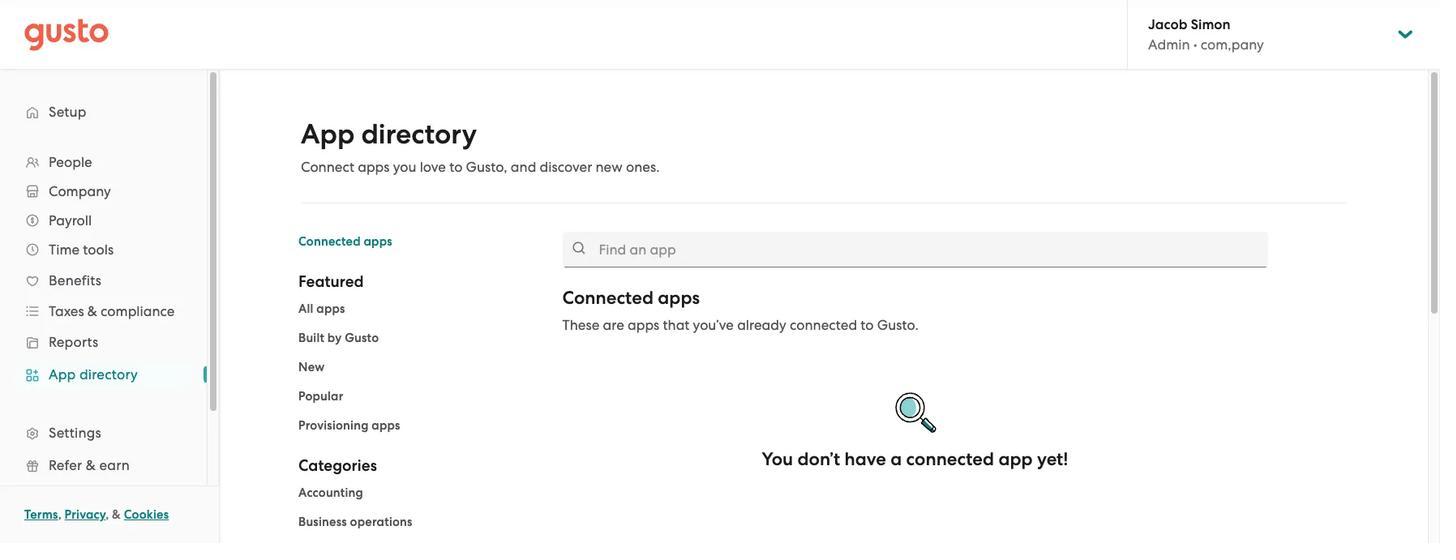 Task type: locate. For each thing, give the bounding box(es) containing it.
app directory link
[[16, 360, 191, 389]]

benefits link
[[16, 266, 191, 295]]

apps up the featured
[[364, 234, 392, 249]]

terms link
[[24, 508, 58, 522]]

1 vertical spatial directory
[[79, 367, 138, 383]]

business operations
[[299, 515, 413, 530]]

connected
[[299, 234, 361, 249], [563, 287, 654, 309]]

payroll button
[[16, 206, 191, 235]]

apps inside app directory connect apps you love to gusto, and discover new ones.
[[358, 159, 390, 175]]

None search field
[[563, 232, 1268, 268]]

you don't have a connected app yet!
[[762, 449, 1069, 470]]

& left cookies
[[112, 508, 121, 522]]

all apps
[[299, 302, 345, 316]]

1 vertical spatial connected
[[563, 287, 654, 309]]

directory inside app directory connect apps you love to gusto, and discover new ones.
[[361, 118, 477, 151]]

& inside dropdown button
[[87, 303, 97, 320]]

& left earn
[[86, 457, 96, 474]]

1 vertical spatial to
[[861, 317, 874, 333]]

app for app directory
[[49, 367, 76, 383]]

list containing people
[[0, 148, 207, 543]]

1 horizontal spatial to
[[861, 317, 874, 333]]

0 horizontal spatial app
[[49, 367, 76, 383]]

company
[[49, 183, 111, 200]]

&
[[87, 303, 97, 320], [86, 457, 96, 474], [112, 508, 121, 522]]

, left cookies button
[[106, 508, 109, 522]]

apps right all
[[317, 302, 345, 316]]

privacy
[[65, 508, 106, 522]]

time
[[49, 242, 80, 258]]

taxes
[[49, 303, 84, 320]]

0 horizontal spatial connected
[[299, 234, 361, 249]]

apps up that
[[658, 287, 700, 309]]

list containing all apps
[[299, 299, 538, 436]]

to left gusto.
[[861, 317, 874, 333]]

and
[[511, 159, 536, 175]]

0 horizontal spatial to
[[449, 159, 463, 175]]

app up connect at top left
[[301, 118, 355, 151]]

0 horizontal spatial directory
[[79, 367, 138, 383]]

all
[[299, 302, 314, 316]]

1 horizontal spatial connected
[[563, 287, 654, 309]]

cookies
[[124, 508, 169, 522]]

0 vertical spatial directory
[[361, 118, 477, 151]]

apps left 'you'
[[358, 159, 390, 175]]

directory inside 'list'
[[79, 367, 138, 383]]

connected right a
[[907, 449, 995, 470]]

people button
[[16, 148, 191, 177]]

time tools
[[49, 242, 114, 258]]

people
[[49, 154, 92, 170]]

connected
[[790, 317, 858, 333], [907, 449, 995, 470]]

popular link
[[299, 389, 344, 404]]

connected up the featured
[[299, 234, 361, 249]]

to
[[449, 159, 463, 175], [861, 317, 874, 333]]

& right taxes
[[87, 303, 97, 320]]

list for featured
[[299, 299, 538, 436]]

connected right already
[[790, 317, 858, 333]]

0 horizontal spatial connected
[[790, 317, 858, 333]]

app inside app directory connect apps you love to gusto, and discover new ones.
[[301, 118, 355, 151]]

1 vertical spatial app
[[49, 367, 76, 383]]

settings
[[49, 425, 101, 441]]

company button
[[16, 177, 191, 206]]

connected up are
[[563, 287, 654, 309]]

app down reports
[[49, 367, 76, 383]]

1 horizontal spatial app
[[301, 118, 355, 151]]

connected apps
[[299, 234, 392, 249]]

1 horizontal spatial ,
[[106, 508, 109, 522]]

directory for app directory connect apps you love to gusto, and discover new ones.
[[361, 118, 477, 151]]

1 horizontal spatial directory
[[361, 118, 477, 151]]

reports
[[49, 334, 99, 350]]

connected for connected apps these are apps that you've already connected to gusto.
[[563, 287, 654, 309]]

have
[[845, 449, 886, 470]]

,
[[58, 508, 61, 522], [106, 508, 109, 522]]

connected inside connected apps these are apps that you've already connected to gusto.
[[790, 317, 858, 333]]

that
[[663, 317, 690, 333]]

apps right provisioning
[[372, 419, 400, 433]]

app
[[301, 118, 355, 151], [49, 367, 76, 383]]

app inside 'list'
[[49, 367, 76, 383]]

jacob
[[1149, 16, 1188, 33]]

, left 'privacy' link
[[58, 508, 61, 522]]

settings link
[[16, 419, 191, 448]]

0 vertical spatial connected
[[299, 234, 361, 249]]

love
[[420, 159, 446, 175]]

yet!
[[1037, 449, 1069, 470]]

list for categories
[[299, 483, 538, 543]]

to right love
[[449, 159, 463, 175]]

app for app directory connect apps you love to gusto, and discover new ones.
[[301, 118, 355, 151]]

earn
[[99, 457, 130, 474]]

setup link
[[16, 97, 191, 127]]

all apps link
[[299, 302, 345, 316]]

benefits
[[49, 273, 101, 289]]

0 horizontal spatial ,
[[58, 508, 61, 522]]

apps right are
[[628, 317, 660, 333]]

apps
[[358, 159, 390, 175], [364, 234, 392, 249], [658, 287, 700, 309], [317, 302, 345, 316], [628, 317, 660, 333], [372, 419, 400, 433]]

categories
[[299, 457, 377, 475]]

featured
[[299, 273, 364, 291]]

directory
[[361, 118, 477, 151], [79, 367, 138, 383]]

directory up love
[[361, 118, 477, 151]]

connected inside connected apps these are apps that you've already connected to gusto.
[[563, 287, 654, 309]]

home image
[[24, 18, 109, 51]]

0 vertical spatial to
[[449, 159, 463, 175]]

0 vertical spatial connected
[[790, 317, 858, 333]]

0 vertical spatial app
[[301, 118, 355, 151]]

connected for connected apps
[[299, 234, 361, 249]]

built
[[299, 331, 325, 346]]

reports link
[[16, 328, 191, 357]]

discover
[[540, 159, 592, 175]]

list containing accounting
[[299, 483, 538, 543]]

1 vertical spatial &
[[86, 457, 96, 474]]

1 horizontal spatial connected
[[907, 449, 995, 470]]

list
[[0, 148, 207, 543], [299, 299, 538, 436], [299, 483, 538, 543]]

jacob simon admin • com,pany
[[1149, 16, 1264, 53]]

these
[[563, 317, 600, 333]]

directory down reports link
[[79, 367, 138, 383]]

0 vertical spatial &
[[87, 303, 97, 320]]

1 , from the left
[[58, 508, 61, 522]]



Task type: vqa. For each thing, say whether or not it's contained in the screenshot.
right App
yes



Task type: describe. For each thing, give the bounding box(es) containing it.
& for compliance
[[87, 303, 97, 320]]

built by gusto
[[299, 331, 379, 346]]

com,pany
[[1201, 37, 1264, 53]]

2 vertical spatial &
[[112, 508, 121, 522]]

2 , from the left
[[106, 508, 109, 522]]

a
[[891, 449, 902, 470]]

gusto navigation element
[[0, 70, 207, 543]]

terms
[[24, 508, 58, 522]]

app directory
[[49, 367, 138, 383]]

to inside app directory connect apps you love to gusto, and discover new ones.
[[449, 159, 463, 175]]

popular
[[299, 389, 344, 404]]

gusto
[[345, 331, 379, 346]]

provisioning apps
[[299, 419, 400, 433]]

accounting
[[299, 486, 363, 500]]

refer & earn link
[[16, 451, 191, 480]]

connect
[[301, 159, 354, 175]]

apps for provisioning apps
[[372, 419, 400, 433]]

admin
[[1149, 37, 1190, 53]]

operations
[[350, 515, 413, 530]]

new
[[299, 360, 325, 375]]

•
[[1194, 37, 1198, 53]]

directory for app directory
[[79, 367, 138, 383]]

compliance
[[101, 303, 175, 320]]

already
[[737, 317, 787, 333]]

refer & earn
[[49, 457, 130, 474]]

gusto.
[[877, 317, 919, 333]]

by
[[328, 331, 342, 346]]

provisioning apps link
[[299, 419, 400, 433]]

accounting link
[[299, 486, 363, 500]]

to inside connected apps these are apps that you've already connected to gusto.
[[861, 317, 874, 333]]

taxes & compliance
[[49, 303, 175, 320]]

ones.
[[626, 159, 660, 175]]

don't
[[798, 449, 840, 470]]

you
[[762, 449, 793, 470]]

app directory connect apps you love to gusto, and discover new ones.
[[301, 118, 660, 175]]

connected apps link
[[299, 234, 392, 249]]

setup
[[49, 104, 87, 120]]

built by gusto link
[[299, 331, 379, 346]]

are
[[603, 317, 624, 333]]

gusto,
[[466, 159, 508, 175]]

time tools button
[[16, 235, 191, 264]]

new
[[596, 159, 623, 175]]

privacy link
[[65, 508, 106, 522]]

apps for connected apps these are apps that you've already connected to gusto.
[[658, 287, 700, 309]]

you've
[[693, 317, 734, 333]]

1 vertical spatial connected
[[907, 449, 995, 470]]

apps for connected apps
[[364, 234, 392, 249]]

App Search field
[[563, 232, 1268, 268]]

business
[[299, 515, 347, 530]]

taxes & compliance button
[[16, 297, 191, 326]]

tools
[[83, 242, 114, 258]]

payroll
[[49, 213, 92, 229]]

you
[[393, 159, 416, 175]]

business operations link
[[299, 515, 413, 530]]

apps for all apps
[[317, 302, 345, 316]]

& for earn
[[86, 457, 96, 474]]

terms , privacy , & cookies
[[24, 508, 169, 522]]

refer
[[49, 457, 82, 474]]

simon
[[1191, 16, 1231, 33]]

new link
[[299, 360, 325, 375]]

provisioning
[[299, 419, 369, 433]]

cookies button
[[124, 505, 169, 525]]

connected apps these are apps that you've already connected to gusto.
[[563, 287, 919, 333]]

app
[[999, 449, 1033, 470]]



